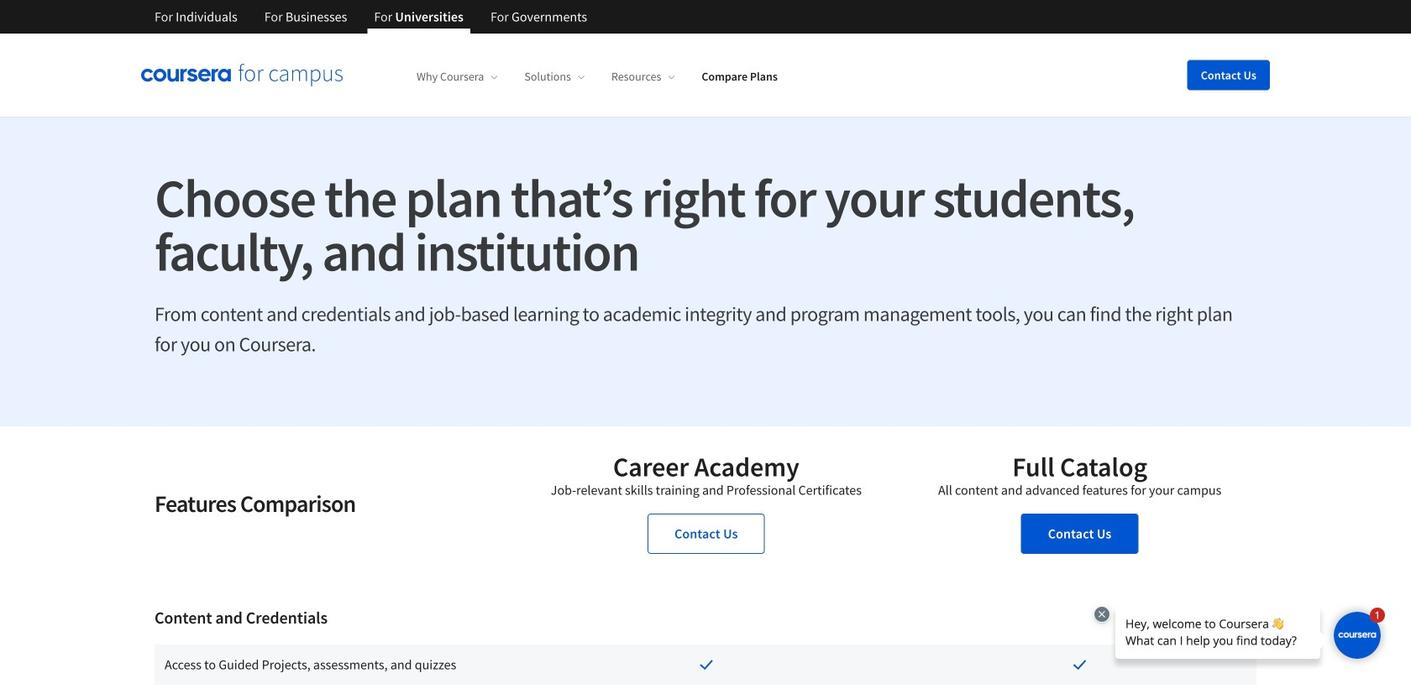 Task type: vqa. For each thing, say whether or not it's contained in the screenshot.
Coursera for Campus image
yes



Task type: locate. For each thing, give the bounding box(es) containing it.
coursera for campus image
[[141, 64, 343, 87]]

banner navigation
[[141, 0, 601, 34]]



